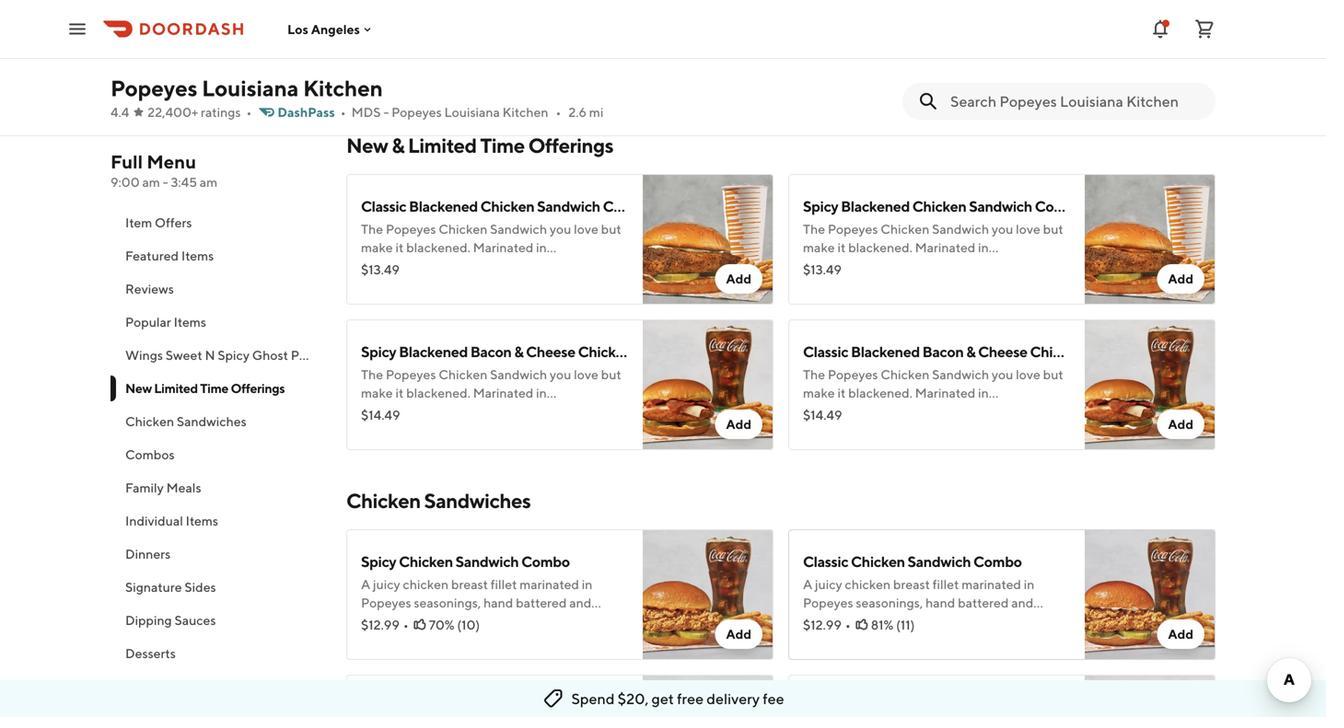 Task type: describe. For each thing, give the bounding box(es) containing it.
classic blackened chicken sandwich combo
[[361, 198, 652, 215]]

spend $20, get free delivery fee
[[572, 691, 785, 708]]

0 horizontal spatial offerings
[[231, 381, 285, 396]]

classic bacon & cheese chicken sandwich image
[[643, 675, 774, 718]]

add button for spicy blackened chicken sandwich combo
[[1158, 264, 1205, 294]]

classic for classic blackened chicken sandwich combo
[[361, 198, 407, 215]]

sauce.
[[461, 67, 498, 82]]

add for spicy blackened chicken sandwich combo
[[1169, 271, 1194, 287]]

1 horizontal spatial -
[[384, 105, 389, 120]]

available in sweet 'n spicy or ghost pepper. 24pc crispy chicken wings hand battered and breaded, available in your wing flavor choice. includes dipping sauce.
[[361, 12, 627, 82]]

spicy bacon & cheese chicken sandwich combo image
[[1085, 675, 1216, 718]]

81% (11)
[[871, 618, 915, 633]]

new & limited time offerings
[[346, 134, 614, 158]]

meals
[[166, 481, 201, 496]]

n
[[205, 348, 215, 363]]

classic blackened bacon & cheese chicken sandwich combo
[[803, 343, 1202, 361]]

ghost inside button
[[252, 348, 288, 363]]

includes
[[361, 67, 411, 82]]

los angeles button
[[287, 21, 375, 37]]

signature sides
[[125, 580, 216, 595]]

1 horizontal spatial offerings
[[528, 134, 614, 158]]

0 horizontal spatial cheese
[[465, 699, 514, 716]]

get
[[652, 691, 674, 708]]

sauces
[[175, 613, 216, 628]]

spicy chicken sandwich combo
[[361, 553, 570, 571]]

popular items
[[125, 315, 206, 330]]

offers
[[155, 215, 192, 230]]

• left 2.6
[[556, 105, 561, 120]]

classic for classic chicken sandwich combo
[[803, 553, 849, 571]]

signature sides button
[[111, 571, 324, 604]]

1 vertical spatial time
[[200, 381, 229, 396]]

battered
[[551, 30, 602, 45]]

blackened for classic blackened chicken sandwich combo
[[409, 198, 478, 215]]

signature
[[125, 580, 182, 595]]

combos button
[[111, 439, 324, 472]]

crispy
[[394, 30, 432, 45]]

• down popeyes louisiana kitchen
[[246, 105, 252, 120]]

3:45
[[171, 175, 197, 190]]

dipping sauces button
[[111, 604, 324, 638]]

9:00
[[111, 175, 140, 190]]

angeles
[[311, 21, 360, 37]]

popular items button
[[111, 306, 324, 339]]

0 horizontal spatial in
[[418, 12, 429, 27]]

classic bacon & cheese chicken sandwich
[[361, 699, 637, 716]]

wings sweet n spicy ghost pepper button
[[111, 339, 334, 372]]

add button for classic blackened chicken sandwich combo
[[715, 264, 763, 294]]

family
[[125, 481, 164, 496]]

spicy blackened bacon & cheese chicken sandwich combo
[[361, 343, 749, 361]]

spicy for spicy blackened chicken sandwich combo
[[803, 198, 839, 215]]

pepper
[[291, 348, 334, 363]]

los
[[287, 21, 309, 37]]

dashpass •
[[278, 105, 346, 120]]

blackened for spicy blackened chicken sandwich combo
[[841, 198, 910, 215]]

0 vertical spatial kitchen
[[303, 75, 383, 101]]

mds
[[352, 105, 381, 120]]

$12.99 for classic
[[803, 618, 842, 633]]

dipping sauces
[[125, 613, 216, 628]]

22,400+ ratings •
[[148, 105, 252, 120]]

blackened for classic blackened bacon & cheese chicken sandwich combo
[[851, 343, 920, 361]]

spicy blackened bacon & cheese chicken sandwich combo image
[[643, 320, 774, 451]]

available
[[416, 48, 468, 64]]

add for classic blackened chicken sandwich combo
[[726, 271, 752, 287]]

mds - popeyes louisiana kitchen • 2.6 mi
[[352, 105, 604, 120]]

sandwiches inside button
[[177, 414, 247, 429]]

chicken sandwiches button
[[111, 405, 324, 439]]

delivery
[[707, 691, 760, 708]]

full menu 9:00 am - 3:45 am
[[111, 151, 218, 190]]

los angeles
[[287, 21, 360, 37]]

1 horizontal spatial popeyes
[[392, 105, 442, 120]]

81%
[[871, 618, 894, 633]]

$20,
[[618, 691, 649, 708]]

1 horizontal spatial time
[[480, 134, 525, 158]]

add for classic chicken sandwich combo
[[1169, 627, 1194, 642]]

ratings
[[201, 105, 241, 120]]

classic for classic blackened bacon & cheese chicken sandwich combo
[[803, 343, 849, 361]]

$12.99 • for spicy
[[361, 618, 409, 633]]

available
[[361, 12, 416, 27]]

spend
[[572, 691, 615, 708]]

1 horizontal spatial chicken sandwiches
[[346, 489, 531, 513]]

1 horizontal spatial louisiana
[[445, 105, 500, 120]]

1 vertical spatial in
[[471, 48, 481, 64]]

open menu image
[[66, 18, 88, 40]]

chicken sandwiches inside button
[[125, 414, 247, 429]]

1 vertical spatial kitchen
[[503, 105, 549, 120]]

individual items button
[[111, 505, 324, 538]]

$12.99 for spicy
[[361, 618, 400, 633]]

combos
[[125, 447, 175, 463]]

breaded,
[[361, 48, 414, 64]]

mi
[[590, 105, 604, 120]]

• left mds
[[341, 105, 346, 120]]

spicy for spicy chicken sandwich combo
[[361, 553, 396, 571]]

classic for classic bacon & cheese chicken sandwich
[[361, 699, 407, 716]]

classic chicken sandwich combo
[[803, 553, 1022, 571]]

$14.49 for spicy
[[361, 408, 400, 423]]

new for new & limited time offerings
[[346, 134, 388, 158]]

70%
[[429, 618, 455, 633]]

cheese for spicy
[[526, 343, 576, 361]]

new limited time offerings
[[125, 381, 285, 396]]

$14.49 for classic
[[803, 408, 843, 423]]

(10)
[[457, 618, 480, 633]]

70% (10)
[[429, 618, 480, 633]]

item offers
[[125, 215, 192, 230]]

24pc
[[361, 30, 392, 45]]

spicy for spicy blackened bacon & cheese chicken sandwich combo
[[361, 343, 396, 361]]

popular
[[125, 315, 171, 330]]



Task type: vqa. For each thing, say whether or not it's contained in the screenshot.
the rightmost $12.99
yes



Task type: locate. For each thing, give the bounding box(es) containing it.
items
[[181, 248, 214, 264], [174, 315, 206, 330], [186, 514, 218, 529]]

combo
[[603, 198, 652, 215], [1035, 198, 1084, 215], [701, 343, 749, 361], [1153, 343, 1202, 361], [522, 553, 570, 571], [974, 553, 1022, 571]]

0 horizontal spatial popeyes
[[111, 75, 197, 101]]

1 vertical spatial popeyes
[[392, 105, 442, 120]]

louisiana
[[202, 75, 299, 101], [445, 105, 500, 120]]

(11)
[[897, 618, 915, 633]]

am right 9:00
[[142, 175, 160, 190]]

0 vertical spatial sweet
[[431, 12, 468, 27]]

1 $12.99 from the left
[[361, 618, 400, 633]]

1 vertical spatial items
[[174, 315, 206, 330]]

1 vertical spatial sandwiches
[[424, 489, 531, 513]]

sandwich
[[537, 198, 601, 215], [970, 198, 1033, 215], [635, 343, 698, 361], [1087, 343, 1151, 361], [456, 553, 519, 571], [908, 553, 971, 571], [573, 699, 637, 716]]

sweet inside button
[[166, 348, 202, 363]]

louisiana up new & limited time offerings at the left top of the page
[[445, 105, 500, 120]]

items for popular items
[[174, 315, 206, 330]]

1 horizontal spatial new
[[346, 134, 388, 158]]

2 $14.49 from the left
[[803, 408, 843, 423]]

0 items, open order cart image
[[1194, 18, 1216, 40]]

pepper.
[[574, 12, 619, 27]]

dipping
[[125, 613, 172, 628]]

new for new limited time offerings
[[125, 381, 152, 396]]

popeyes up "22,400+"
[[111, 75, 197, 101]]

menu
[[147, 151, 196, 173]]

family meals
[[125, 481, 201, 496]]

offerings down wings sweet n spicy ghost pepper at the left
[[231, 381, 285, 396]]

cheese for classic
[[979, 343, 1028, 361]]

featured items
[[125, 248, 214, 264]]

1 vertical spatial chicken sandwiches
[[346, 489, 531, 513]]

blackened
[[409, 198, 478, 215], [841, 198, 910, 215], [399, 343, 468, 361], [851, 343, 920, 361]]

2 am from the left
[[200, 175, 218, 190]]

1 horizontal spatial bacon
[[471, 343, 512, 361]]

wings sweet n spicy ghost pepper
[[125, 348, 334, 363]]

0 vertical spatial in
[[418, 12, 429, 27]]

classic
[[361, 198, 407, 215], [803, 343, 849, 361], [803, 553, 849, 571], [361, 699, 407, 716]]

in up crispy
[[418, 12, 429, 27]]

chicken inside button
[[125, 414, 174, 429]]

2 $12.99 from the left
[[803, 618, 842, 633]]

2 horizontal spatial bacon
[[923, 343, 964, 361]]

0 horizontal spatial limited
[[154, 381, 198, 396]]

bacon for classic
[[923, 343, 964, 361]]

hand
[[519, 30, 548, 45]]

• left 70%
[[403, 618, 409, 633]]

1 $14.49 from the left
[[361, 408, 400, 423]]

1 horizontal spatial ghost
[[535, 12, 571, 27]]

items for featured items
[[181, 248, 214, 264]]

•
[[246, 105, 252, 120], [341, 105, 346, 120], [556, 105, 561, 120], [403, 618, 409, 633], [846, 618, 851, 633]]

featured items button
[[111, 240, 324, 273]]

1 horizontal spatial cheese
[[526, 343, 576, 361]]

0 horizontal spatial $12.99 •
[[361, 618, 409, 633]]

chicken sandwiches down new limited time offerings
[[125, 414, 247, 429]]

flavor
[[543, 48, 576, 64]]

kitchen
[[303, 75, 383, 101], [503, 105, 549, 120]]

0 horizontal spatial new
[[125, 381, 152, 396]]

$13.49 for classic
[[361, 262, 400, 277]]

0 vertical spatial chicken sandwiches
[[125, 414, 247, 429]]

family meals button
[[111, 472, 324, 505]]

sweet inside 'available in sweet 'n spicy or ghost pepper. 24pc crispy chicken wings hand battered and breaded, available in your wing flavor choice. includes dipping sauce.'
[[431, 12, 468, 27]]

'n
[[471, 12, 484, 27]]

item
[[125, 215, 152, 230]]

individual items
[[125, 514, 218, 529]]

dinners
[[125, 547, 171, 562]]

limited down 'mds - popeyes louisiana kitchen • 2.6 mi'
[[408, 134, 477, 158]]

1 vertical spatial sweet
[[166, 348, 202, 363]]

2 vertical spatial items
[[186, 514, 218, 529]]

2 $13.49 from the left
[[803, 262, 842, 277]]

offerings down 2.6
[[528, 134, 614, 158]]

new down mds
[[346, 134, 388, 158]]

add button for classic blackened bacon & cheese chicken sandwich combo
[[1158, 410, 1205, 440]]

- right mds
[[384, 105, 389, 120]]

1 horizontal spatial sweet
[[431, 12, 468, 27]]

0 horizontal spatial -
[[163, 175, 168, 190]]

am right 3:45
[[200, 175, 218, 190]]

spicy chicken sandwich combo image
[[643, 530, 774, 661]]

classic blackened chicken sandwich combo image
[[643, 174, 774, 305]]

0 horizontal spatial kitchen
[[303, 75, 383, 101]]

• left 81%
[[846, 618, 851, 633]]

sweet left n
[[166, 348, 202, 363]]

1 vertical spatial louisiana
[[445, 105, 500, 120]]

0 vertical spatial sandwiches
[[177, 414, 247, 429]]

and
[[605, 30, 627, 45]]

bacon
[[471, 343, 512, 361], [923, 343, 964, 361], [409, 699, 450, 716]]

0 horizontal spatial time
[[200, 381, 229, 396]]

desserts button
[[111, 638, 324, 671]]

2 $12.99 • from the left
[[803, 618, 851, 633]]

1 horizontal spatial limited
[[408, 134, 477, 158]]

1 horizontal spatial kitchen
[[503, 105, 549, 120]]

0 vertical spatial louisiana
[[202, 75, 299, 101]]

dipping
[[414, 67, 458, 82]]

add for spicy blackened bacon & cheese chicken sandwich combo
[[726, 417, 752, 432]]

- left 3:45
[[163, 175, 168, 190]]

2 horizontal spatial cheese
[[979, 343, 1028, 361]]

1 horizontal spatial $12.99 •
[[803, 618, 851, 633]]

dashpass
[[278, 105, 335, 120]]

0 vertical spatial limited
[[408, 134, 477, 158]]

limited
[[408, 134, 477, 158], [154, 381, 198, 396]]

featured
[[125, 248, 179, 264]]

limited time 24pc wings image
[[643, 0, 774, 95]]

Item Search search field
[[951, 91, 1202, 111]]

blackened for spicy blackened bacon & cheese chicken sandwich combo
[[399, 343, 468, 361]]

dinners button
[[111, 538, 324, 571]]

0 vertical spatial items
[[181, 248, 214, 264]]

limited down wings
[[154, 381, 198, 396]]

1 vertical spatial limited
[[154, 381, 198, 396]]

22,400+
[[148, 105, 198, 120]]

chicken
[[434, 30, 480, 45]]

1 am from the left
[[142, 175, 160, 190]]

ghost left pepper
[[252, 348, 288, 363]]

0 horizontal spatial louisiana
[[202, 75, 299, 101]]

$13.49
[[361, 262, 400, 277], [803, 262, 842, 277]]

reviews
[[125, 281, 174, 297]]

0 horizontal spatial $14.49
[[361, 408, 400, 423]]

- inside full menu 9:00 am - 3:45 am
[[163, 175, 168, 190]]

chicken sandwiches
[[125, 414, 247, 429], [346, 489, 531, 513]]

-
[[384, 105, 389, 120], [163, 175, 168, 190]]

notification bell image
[[1150, 18, 1172, 40]]

your
[[484, 48, 510, 64]]

beverages
[[125, 680, 187, 695]]

0 vertical spatial -
[[384, 105, 389, 120]]

fee
[[763, 691, 785, 708]]

popeyes down dipping at top left
[[392, 105, 442, 120]]

$12.99 left 81%
[[803, 618, 842, 633]]

0 vertical spatial offerings
[[528, 134, 614, 158]]

0 vertical spatial ghost
[[535, 12, 571, 27]]

chicken sandwiches up spicy chicken sandwich combo
[[346, 489, 531, 513]]

spicy
[[486, 12, 518, 27], [803, 198, 839, 215], [361, 343, 396, 361], [218, 348, 250, 363], [361, 553, 396, 571]]

1 horizontal spatial $14.49
[[803, 408, 843, 423]]

choice.
[[579, 48, 621, 64]]

4.4
[[111, 105, 129, 120]]

1 vertical spatial offerings
[[231, 381, 285, 396]]

0 horizontal spatial am
[[142, 175, 160, 190]]

$12.99 • left 70%
[[361, 618, 409, 633]]

free
[[677, 691, 704, 708]]

add
[[726, 271, 752, 287], [1169, 271, 1194, 287], [726, 417, 752, 432], [1169, 417, 1194, 432], [726, 627, 752, 642], [1169, 627, 1194, 642]]

1 horizontal spatial $12.99
[[803, 618, 842, 633]]

or
[[521, 12, 533, 27]]

$12.99 left 70%
[[361, 618, 400, 633]]

add button for spicy blackened bacon & cheese chicken sandwich combo
[[715, 410, 763, 440]]

1 $13.49 from the left
[[361, 262, 400, 277]]

$29.99
[[361, 52, 403, 67]]

cheese
[[526, 343, 576, 361], [979, 343, 1028, 361], [465, 699, 514, 716]]

kitchen left 2.6
[[503, 105, 549, 120]]

add for classic blackened bacon & cheese chicken sandwich combo
[[1169, 417, 1194, 432]]

$12.99
[[361, 618, 400, 633], [803, 618, 842, 633]]

time down n
[[200, 381, 229, 396]]

beverages button
[[111, 671, 324, 704]]

item offers button
[[111, 206, 324, 240]]

0 horizontal spatial bacon
[[409, 699, 450, 716]]

add button for spicy chicken sandwich combo
[[715, 620, 763, 650]]

ghost inside 'available in sweet 'n spicy or ghost pepper. 24pc crispy chicken wings hand battered and breaded, available in your wing flavor choice. includes dipping sauce.'
[[535, 12, 571, 27]]

in
[[418, 12, 429, 27], [471, 48, 481, 64]]

chicken
[[481, 198, 535, 215], [913, 198, 967, 215], [578, 343, 632, 361], [1031, 343, 1085, 361], [125, 414, 174, 429], [346, 489, 421, 513], [399, 553, 453, 571], [851, 553, 905, 571], [517, 699, 571, 716]]

kitchen up mds
[[303, 75, 383, 101]]

0 vertical spatial new
[[346, 134, 388, 158]]

add button for classic chicken sandwich combo
[[1158, 620, 1205, 650]]

full
[[111, 151, 143, 173]]

reviews button
[[111, 273, 324, 306]]

ghost right or
[[535, 12, 571, 27]]

1 vertical spatial ghost
[[252, 348, 288, 363]]

louisiana up ratings
[[202, 75, 299, 101]]

popeyes
[[111, 75, 197, 101], [392, 105, 442, 120]]

classic blackened bacon & cheese chicken sandwich combo image
[[1085, 320, 1216, 451]]

1 horizontal spatial am
[[200, 175, 218, 190]]

desserts
[[125, 646, 176, 662]]

items down item offers button
[[181, 248, 214, 264]]

time down 'mds - popeyes louisiana kitchen • 2.6 mi'
[[480, 134, 525, 158]]

1 horizontal spatial $13.49
[[803, 262, 842, 277]]

wings
[[125, 348, 163, 363]]

$12.99 • for classic
[[803, 618, 851, 633]]

sandwiches up spicy chicken sandwich combo
[[424, 489, 531, 513]]

sweet up chicken
[[431, 12, 468, 27]]

1 $12.99 • from the left
[[361, 618, 409, 633]]

new down wings
[[125, 381, 152, 396]]

sandwiches down new limited time offerings
[[177, 414, 247, 429]]

classic chicken sandwich combo image
[[1085, 530, 1216, 661]]

wing
[[513, 48, 541, 64]]

sides
[[185, 580, 216, 595]]

0 horizontal spatial $12.99
[[361, 618, 400, 633]]

items for individual items
[[186, 514, 218, 529]]

0 horizontal spatial $13.49
[[361, 262, 400, 277]]

items up n
[[174, 315, 206, 330]]

0 horizontal spatial ghost
[[252, 348, 288, 363]]

in up sauce.
[[471, 48, 481, 64]]

0 vertical spatial time
[[480, 134, 525, 158]]

1 vertical spatial new
[[125, 381, 152, 396]]

sweet
[[431, 12, 468, 27], [166, 348, 202, 363]]

spicy inside button
[[218, 348, 250, 363]]

0 vertical spatial popeyes
[[111, 75, 197, 101]]

bacon for spicy
[[471, 343, 512, 361]]

spicy inside 'available in sweet 'n spicy or ghost pepper. 24pc crispy chicken wings hand battered and breaded, available in your wing flavor choice. includes dipping sauce.'
[[486, 12, 518, 27]]

1 horizontal spatial sandwiches
[[424, 489, 531, 513]]

offerings
[[528, 134, 614, 158], [231, 381, 285, 396]]

new
[[346, 134, 388, 158], [125, 381, 152, 396]]

am
[[142, 175, 160, 190], [200, 175, 218, 190]]

1 vertical spatial -
[[163, 175, 168, 190]]

popeyes louisiana kitchen
[[111, 75, 383, 101]]

add for spicy chicken sandwich combo
[[726, 627, 752, 642]]

$12.99 • left 81%
[[803, 618, 851, 633]]

$13.49 for spicy
[[803, 262, 842, 277]]

individual
[[125, 514, 183, 529]]

0 horizontal spatial sandwiches
[[177, 414, 247, 429]]

spicy blackened chicken sandwich combo
[[803, 198, 1084, 215]]

0 horizontal spatial sweet
[[166, 348, 202, 363]]

wings
[[483, 30, 516, 45]]

ghost
[[535, 12, 571, 27], [252, 348, 288, 363]]

1 horizontal spatial in
[[471, 48, 481, 64]]

spicy blackened chicken sandwich combo image
[[1085, 174, 1216, 305]]

2.6
[[569, 105, 587, 120]]

items down family meals button
[[186, 514, 218, 529]]

0 horizontal spatial chicken sandwiches
[[125, 414, 247, 429]]



